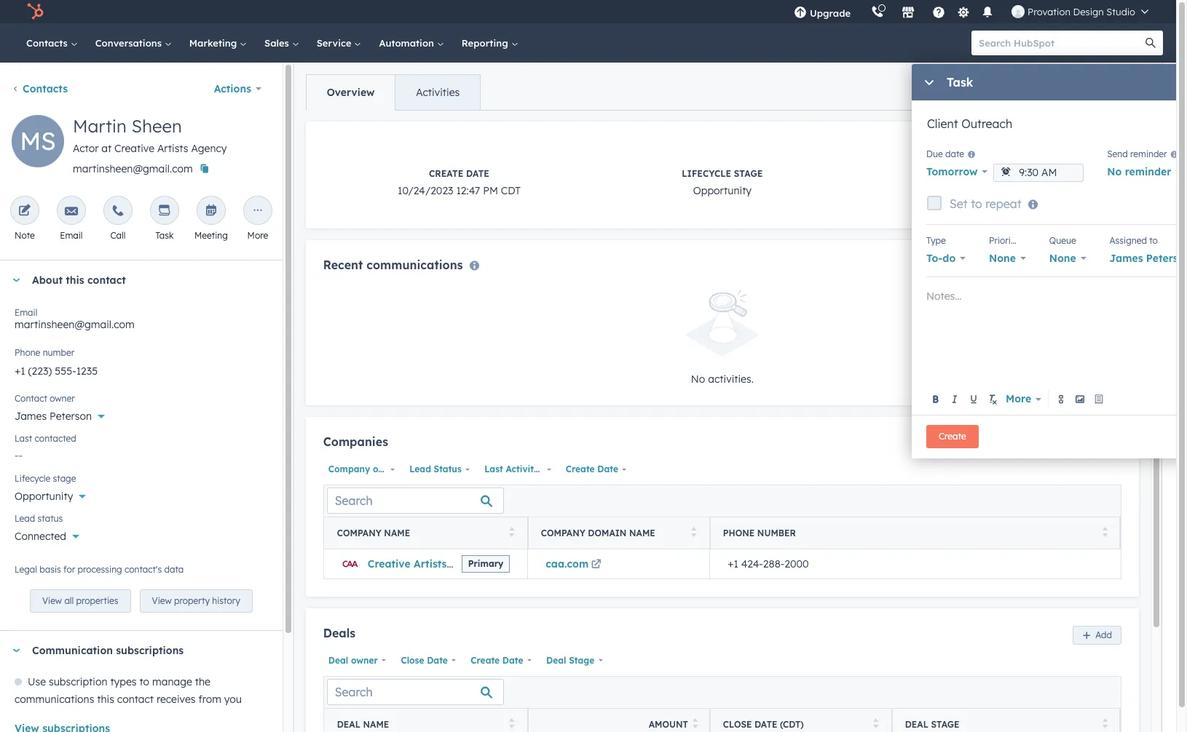 Task type: locate. For each thing, give the bounding box(es) containing it.
1 vertical spatial name
[[363, 720, 389, 731]]

all
[[64, 596, 74, 607]]

1 vertical spatial lead
[[15, 514, 35, 525]]

1 press to sort. image from the left
[[509, 719, 515, 729]]

lifecycle inside lifecycle stage opportunity
[[682, 168, 732, 179]]

artists inside martin sheen actor at creative artists agency
[[157, 142, 188, 155]]

0 horizontal spatial james peterson button
[[15, 402, 268, 426]]

company name
[[337, 528, 410, 539]]

search search field down 'close date'
[[327, 680, 504, 706]]

marketplaces image
[[902, 7, 915, 20]]

send reminder
[[1108, 149, 1168, 160]]

none
[[989, 252, 1016, 265], [1050, 252, 1077, 265]]

none down the queue
[[1050, 252, 1077, 265]]

0 vertical spatial name
[[629, 528, 656, 539]]

note image
[[18, 205, 31, 219]]

0 horizontal spatial communications
[[15, 694, 94, 707]]

1 horizontal spatial none button
[[1050, 248, 1087, 269]]

date inside create date 10/24/2023 12:47 pm cdt
[[466, 168, 489, 179]]

1 search search field from the top
[[327, 488, 504, 515]]

caret image left "communication"
[[12, 650, 20, 653]]

call image
[[111, 205, 124, 219]]

0 vertical spatial opportunity
[[693, 184, 752, 197]]

0 vertical spatial to
[[971, 197, 983, 211]]

create date button
[[561, 460, 631, 479], [466, 652, 536, 671]]

1 vertical spatial stage
[[569, 655, 595, 666]]

1 vertical spatial james
[[15, 410, 47, 423]]

Last contacted text field
[[15, 442, 268, 466]]

upgrade
[[810, 7, 851, 19]]

1 horizontal spatial task
[[947, 75, 974, 90]]

email inside email martinsheen@gmail.com
[[15, 307, 37, 318]]

0 horizontal spatial peterson
[[50, 410, 92, 423]]

search search field up name
[[327, 488, 504, 515]]

view all properties link
[[30, 590, 131, 614]]

0 horizontal spatial more
[[247, 230, 268, 241]]

0 horizontal spatial agency
[[191, 142, 227, 155]]

no left activities.
[[691, 373, 706, 386]]

0 horizontal spatial none
[[989, 252, 1016, 265]]

legal basis for processing contact's data
[[15, 565, 184, 576]]

company up caa.com
[[541, 528, 586, 539]]

0 vertical spatial communications
[[367, 258, 463, 272]]

view left property at bottom left
[[152, 596, 172, 607]]

view for view property history
[[152, 596, 172, 607]]

owner inside deal owner popup button
[[351, 655, 378, 666]]

email image
[[65, 205, 78, 219]]

1 vertical spatial contacts
[[23, 82, 68, 95]]

this inside use subscription types to manage the communications this contact receives from you
[[97, 694, 114, 707]]

contact
[[87, 274, 126, 287], [117, 694, 154, 707]]

status
[[434, 464, 462, 475]]

caret image
[[12, 279, 20, 282], [12, 650, 20, 653]]

contact inside use subscription types to manage the communications this contact receives from you
[[117, 694, 154, 707]]

close left (cdt) at the right bottom of page
[[723, 720, 752, 731]]

peterson inside "assigned to james peterson"
[[1147, 252, 1188, 265]]

10/24/2023
[[398, 184, 454, 197]]

james peterson button up last contacted text box
[[15, 402, 268, 426]]

to inside use subscription types to manage the communications this contact receives from you
[[139, 676, 149, 689]]

company for company name
[[337, 528, 382, 539]]

0 horizontal spatial to
[[139, 676, 149, 689]]

1 view from the left
[[42, 596, 62, 607]]

recent communications
[[323, 258, 463, 272]]

creative right at
[[114, 142, 154, 155]]

to-
[[927, 252, 943, 265]]

owner for companies
[[373, 464, 400, 475]]

marketing link
[[181, 23, 256, 63]]

create
[[429, 168, 464, 179], [939, 432, 967, 442], [566, 464, 595, 475], [471, 655, 500, 666]]

1 horizontal spatial agency
[[450, 558, 488, 571]]

phone left number
[[15, 348, 40, 358]]

1 vertical spatial communications
[[15, 694, 94, 707]]

james inside popup button
[[15, 410, 47, 423]]

to inside "assigned to james peterson"
[[1150, 235, 1158, 246]]

0 vertical spatial activity
[[963, 168, 1008, 179]]

view inside 'link'
[[152, 596, 172, 607]]

this down types
[[97, 694, 114, 707]]

menu item
[[861, 0, 864, 23]]

last down due date
[[938, 168, 961, 179]]

for
[[63, 565, 75, 576]]

search image
[[1146, 38, 1156, 48]]

more
[[247, 230, 268, 241], [1006, 393, 1032, 406]]

add
[[1096, 630, 1113, 641]]

company for company owner
[[328, 464, 370, 475]]

contact owner
[[15, 393, 75, 404]]

0 horizontal spatial activity
[[506, 464, 539, 475]]

0 vertical spatial agency
[[191, 142, 227, 155]]

name right domain
[[629, 528, 656, 539]]

last
[[938, 168, 961, 179], [15, 433, 32, 444], [485, 464, 503, 475]]

create date
[[566, 464, 619, 475], [471, 655, 523, 666]]

email down about
[[15, 307, 37, 318]]

2 caret image from the top
[[12, 650, 20, 653]]

0 vertical spatial lead
[[410, 464, 431, 475]]

communication subscriptions button
[[0, 632, 262, 671]]

email down email "image"
[[60, 230, 83, 241]]

lead for lead status
[[15, 514, 35, 525]]

0 horizontal spatial deal stage
[[546, 655, 595, 666]]

lead status button
[[405, 460, 474, 479]]

james down contact
[[15, 410, 47, 423]]

stage
[[53, 474, 76, 484]]

last inside popup button
[[485, 464, 503, 475]]

company
[[328, 464, 370, 475], [337, 528, 382, 539], [541, 528, 586, 539]]

activity inside popup button
[[506, 464, 539, 475]]

to for assigned
[[1150, 235, 1158, 246]]

1 vertical spatial james peterson button
[[15, 402, 268, 426]]

1 horizontal spatial name
[[629, 528, 656, 539]]

1 horizontal spatial lifecycle
[[682, 168, 732, 179]]

1 none from the left
[[989, 252, 1016, 265]]

connected button
[[15, 522, 268, 546]]

caret image for communication subscriptions
[[12, 650, 20, 653]]

1 vertical spatial creative
[[368, 558, 411, 571]]

link opens in a new window image
[[591, 560, 602, 571], [591, 560, 602, 571]]

email
[[60, 230, 83, 241], [15, 307, 37, 318]]

automation
[[379, 37, 437, 49]]

deal stage inside 'popup button'
[[546, 655, 595, 666]]

1 vertical spatial lifecycle
[[15, 474, 50, 484]]

press to sort. image for deal name
[[509, 719, 515, 729]]

phone
[[15, 348, 40, 358], [723, 528, 755, 539]]

james peterson button down assigned
[[1110, 248, 1188, 269]]

1 horizontal spatial james
[[1110, 252, 1144, 265]]

marketing
[[189, 37, 240, 49]]

2 vertical spatial last
[[485, 464, 503, 475]]

0 horizontal spatial creative
[[114, 142, 154, 155]]

1 horizontal spatial deal stage
[[905, 720, 960, 731]]

0 horizontal spatial task
[[155, 230, 174, 241]]

0 horizontal spatial lifecycle
[[15, 474, 50, 484]]

close inside popup button
[[401, 655, 424, 666]]

close right deal owner popup button
[[401, 655, 424, 666]]

company domain name
[[541, 528, 656, 539]]

1 none button from the left
[[989, 248, 1026, 269]]

1 caret image from the top
[[12, 279, 20, 282]]

martinsheen@gmail.com up number
[[15, 318, 135, 331]]

to right types
[[139, 676, 149, 689]]

1 horizontal spatial activity
[[963, 168, 1008, 179]]

caa.com
[[546, 558, 589, 571]]

1 vertical spatial create date
[[471, 655, 523, 666]]

view for view all properties
[[42, 596, 62, 607]]

agency
[[191, 142, 227, 155], [450, 558, 488, 571]]

0 vertical spatial contacts
[[26, 37, 70, 49]]

lead left status
[[410, 464, 431, 475]]

press to sort. image
[[509, 719, 515, 729], [1103, 719, 1108, 729]]

press to sort. element for name
[[509, 719, 515, 732]]

martinsheen@gmail.com down at
[[73, 162, 193, 176]]

peterson up contacted
[[50, 410, 92, 423]]

phone up +1
[[723, 528, 755, 539]]

view left all
[[42, 596, 62, 607]]

task
[[947, 75, 974, 90], [155, 230, 174, 241]]

artists left primary
[[414, 558, 447, 571]]

1 horizontal spatial none
[[1050, 252, 1077, 265]]

1 vertical spatial activity
[[506, 464, 539, 475]]

reporting
[[462, 37, 511, 49]]

0 vertical spatial reminder
[[1131, 149, 1168, 160]]

1 vertical spatial peterson
[[50, 410, 92, 423]]

reminder for no reminder
[[1125, 165, 1172, 178]]

0 horizontal spatial opportunity
[[15, 490, 73, 503]]

no activities.
[[691, 373, 754, 386]]

call
[[110, 230, 126, 241]]

james peterson button
[[1110, 248, 1188, 269], [15, 402, 268, 426]]

1 horizontal spatial opportunity
[[693, 184, 752, 197]]

caret image left about
[[12, 279, 20, 282]]

lead up connected
[[15, 514, 35, 525]]

1 horizontal spatial no
[[1108, 165, 1122, 178]]

task down task "image"
[[155, 230, 174, 241]]

2 view from the left
[[152, 596, 172, 607]]

no for no reminder
[[1108, 165, 1122, 178]]

last left contacted
[[15, 433, 32, 444]]

1 horizontal spatial lead
[[410, 464, 431, 475]]

close
[[401, 655, 424, 666], [723, 720, 752, 731]]

martinsheen@gmail.com
[[73, 162, 193, 176], [15, 318, 135, 331]]

1 horizontal spatial view
[[152, 596, 172, 607]]

basis
[[40, 565, 61, 576]]

to right assigned
[[1150, 235, 1158, 246]]

1 horizontal spatial this
[[97, 694, 114, 707]]

1 horizontal spatial to
[[971, 197, 983, 211]]

james
[[1110, 252, 1144, 265], [15, 410, 47, 423]]

number
[[758, 528, 796, 539]]

0 vertical spatial last
[[938, 168, 961, 179]]

no inside popup button
[[1108, 165, 1122, 178]]

creative down name
[[368, 558, 411, 571]]

service
[[317, 37, 354, 49]]

agency inside martin sheen actor at creative artists agency
[[191, 142, 227, 155]]

communications inside use subscription types to manage the communications this contact receives from you
[[15, 694, 94, 707]]

press to sort. image
[[509, 528, 515, 538], [692, 528, 697, 538], [1103, 528, 1108, 538], [693, 719, 698, 729], [874, 719, 879, 729]]

communications
[[367, 258, 463, 272], [15, 694, 94, 707]]

2 search search field from the top
[[327, 680, 504, 706]]

press to sort. image for phone number
[[1103, 528, 1108, 538]]

reminder inside popup button
[[1125, 165, 1172, 178]]

peterson down assigned
[[1147, 252, 1188, 265]]

company left name
[[337, 528, 382, 539]]

notifications button
[[976, 0, 1000, 23]]

activity inside last activity date --
[[963, 168, 1008, 179]]

create date button up company domain name
[[561, 460, 631, 479]]

lifecycle for lifecycle stage
[[15, 474, 50, 484]]

no
[[1108, 165, 1122, 178], [691, 373, 706, 386]]

create date button right close date popup button
[[466, 652, 536, 671]]

name
[[629, 528, 656, 539], [363, 720, 389, 731]]

last right status
[[485, 464, 503, 475]]

this right about
[[66, 274, 84, 287]]

2 none button from the left
[[1050, 248, 1087, 269]]

1 horizontal spatial close
[[723, 720, 752, 731]]

0 horizontal spatial none button
[[989, 248, 1026, 269]]

company inside "popup button"
[[328, 464, 370, 475]]

1 vertical spatial opportunity
[[15, 490, 73, 503]]

1 horizontal spatial creative
[[368, 558, 411, 571]]

meeting image
[[205, 205, 218, 219]]

none button down priority
[[989, 248, 1026, 269]]

caret image for about this contact
[[12, 279, 20, 282]]

martin
[[73, 115, 127, 137]]

to
[[971, 197, 983, 211], [1150, 235, 1158, 246], [139, 676, 149, 689]]

Search HubSpot search field
[[972, 31, 1150, 55]]

task image
[[158, 205, 171, 219]]

to right set
[[971, 197, 983, 211]]

artists down sheen
[[157, 142, 188, 155]]

priority
[[989, 235, 1019, 246]]

12:47
[[456, 184, 480, 197]]

0 horizontal spatial last
[[15, 433, 32, 444]]

no down the send
[[1108, 165, 1122, 178]]

menu
[[784, 0, 1159, 23]]

company owner button
[[323, 460, 400, 479]]

1 vertical spatial search search field
[[327, 680, 504, 706]]

Search search field
[[327, 488, 504, 515], [327, 680, 504, 706]]

2 horizontal spatial to
[[1150, 235, 1158, 246]]

view property history
[[152, 596, 240, 607]]

task right minimize dialog icon
[[947, 75, 974, 90]]

contact
[[15, 393, 47, 404]]

deal inside 'popup button'
[[546, 655, 566, 666]]

none down priority
[[989, 252, 1016, 265]]

0 vertical spatial deal stage
[[546, 655, 595, 666]]

processing
[[78, 565, 122, 576]]

owner up james peterson
[[50, 393, 75, 404]]

1 vertical spatial create date button
[[466, 652, 536, 671]]

deal name
[[337, 720, 389, 731]]

james down assigned
[[1110, 252, 1144, 265]]

navigation
[[306, 74, 481, 111]]

1 vertical spatial contacts link
[[12, 82, 68, 95]]

company down companies
[[328, 464, 370, 475]]

legal
[[15, 565, 37, 576]]

none button down the queue
[[1050, 248, 1087, 269]]

0 vertical spatial caret image
[[12, 279, 20, 282]]

0 horizontal spatial artists
[[157, 142, 188, 155]]

1 horizontal spatial more
[[1006, 393, 1032, 406]]

0 vertical spatial james
[[1110, 252, 1144, 265]]

0 horizontal spatial no
[[691, 373, 706, 386]]

0 vertical spatial close
[[401, 655, 424, 666]]

Title text field
[[927, 115, 1188, 144]]

2 vertical spatial owner
[[351, 655, 378, 666]]

2 vertical spatial stage
[[931, 720, 960, 731]]

reminder up the no reminder popup button
[[1131, 149, 1168, 160]]

opportunity inside popup button
[[15, 490, 73, 503]]

this
[[66, 274, 84, 287], [97, 694, 114, 707]]

last inside last activity date --
[[938, 168, 961, 179]]

1 horizontal spatial last
[[485, 464, 503, 475]]

james inside "assigned to james peterson"
[[1110, 252, 1144, 265]]

manage
[[152, 676, 192, 689]]

caret image inside about this contact dropdown button
[[12, 279, 20, 282]]

1 horizontal spatial peterson
[[1147, 252, 1188, 265]]

owner for deals
[[351, 655, 378, 666]]

owner inside company owner "popup button"
[[373, 464, 400, 475]]

0 horizontal spatial lead
[[15, 514, 35, 525]]

0 vertical spatial search search field
[[327, 488, 504, 515]]

1 vertical spatial caret image
[[12, 650, 20, 653]]

0 horizontal spatial this
[[66, 274, 84, 287]]

1 vertical spatial reminder
[[1125, 165, 1172, 178]]

0 vertical spatial owner
[[50, 393, 75, 404]]

1 horizontal spatial stage
[[734, 168, 763, 179]]

activity for last activity date
[[506, 464, 539, 475]]

domain
[[588, 528, 627, 539]]

0 vertical spatial contact
[[87, 274, 126, 287]]

no activities. alert
[[323, 290, 1122, 388]]

martin sheen actor at creative artists agency
[[73, 115, 227, 155]]

1 vertical spatial owner
[[373, 464, 400, 475]]

press to sort. image for company name
[[509, 528, 515, 538]]

caret image inside communication subscriptions dropdown button
[[12, 650, 20, 653]]

press to sort. element
[[509, 528, 515, 540], [692, 528, 697, 540], [1103, 528, 1108, 540], [509, 719, 515, 732], [693, 719, 698, 732], [874, 719, 879, 732], [1103, 719, 1108, 732]]

lifecycle stage
[[15, 474, 76, 484]]

0 vertical spatial martinsheen@gmail.com
[[73, 162, 193, 176]]

no inside no activities. alert
[[691, 373, 706, 386]]

0 horizontal spatial name
[[363, 720, 389, 731]]

name down deal owner popup button
[[363, 720, 389, 731]]

0 vertical spatial phone
[[15, 348, 40, 358]]

last activity date button
[[480, 460, 563, 479]]

reminder down send reminder at top right
[[1125, 165, 1172, 178]]

actions button
[[205, 74, 271, 103]]

search search field for deals
[[327, 680, 504, 706]]

1 - from the left
[[982, 184, 986, 197]]

last for last activity date --
[[938, 168, 961, 179]]

2 press to sort. image from the left
[[1103, 719, 1108, 729]]

notifications image
[[981, 7, 995, 20]]

create date right close date popup button
[[471, 655, 523, 666]]

0 vertical spatial email
[[60, 230, 83, 241]]

assigned
[[1110, 235, 1147, 246]]

create date up company domain name
[[566, 464, 619, 475]]

2 none from the left
[[1050, 252, 1077, 265]]

0 vertical spatial lifecycle
[[682, 168, 732, 179]]

deal stage button
[[541, 652, 607, 671]]

0 horizontal spatial stage
[[569, 655, 595, 666]]

to-do button
[[927, 248, 966, 269]]

0 horizontal spatial email
[[15, 307, 37, 318]]

1 vertical spatial email
[[15, 307, 37, 318]]

stage inside lifecycle stage opportunity
[[734, 168, 763, 179]]

contact down call
[[87, 274, 126, 287]]

peterson inside popup button
[[50, 410, 92, 423]]

actions
[[214, 82, 251, 95]]

deal stage
[[546, 655, 595, 666], [905, 720, 960, 731]]

deal inside popup button
[[328, 655, 348, 666]]

owner down companies
[[373, 464, 400, 475]]

contact down types
[[117, 694, 154, 707]]

communications right recent
[[367, 258, 463, 272]]

0 vertical spatial stage
[[734, 168, 763, 179]]

0 vertical spatial this
[[66, 274, 84, 287]]

1 horizontal spatial create date
[[566, 464, 619, 475]]

lead inside popup button
[[410, 464, 431, 475]]

1 horizontal spatial james peterson button
[[1110, 248, 1188, 269]]

communications down "use"
[[15, 694, 94, 707]]

do
[[943, 252, 956, 265]]

view
[[42, 596, 62, 607], [152, 596, 172, 607]]

0 vertical spatial no
[[1108, 165, 1122, 178]]

owner down deals
[[351, 655, 378, 666]]

0 horizontal spatial close
[[401, 655, 424, 666]]

james peterson button for contact owner
[[15, 402, 268, 426]]

communication
[[32, 645, 113, 658]]



Task type: vqa. For each thing, say whether or not it's contained in the screenshot.


Task type: describe. For each thing, give the bounding box(es) containing it.
reporting link
[[453, 23, 527, 63]]

0 horizontal spatial create date button
[[466, 652, 536, 671]]

search search field for companies
[[327, 488, 504, 515]]

close for close date (cdt)
[[723, 720, 752, 731]]

send
[[1108, 149, 1128, 160]]

none for priority
[[989, 252, 1016, 265]]

provation
[[1028, 6, 1071, 17]]

create button
[[927, 426, 979, 449]]

lead for lead status
[[410, 464, 431, 475]]

settings image
[[957, 6, 970, 19]]

none for queue
[[1050, 252, 1077, 265]]

last for last contacted
[[15, 433, 32, 444]]

create inside create button
[[939, 432, 967, 442]]

creative inside martin sheen actor at creative artists agency
[[114, 142, 154, 155]]

none button for priority
[[989, 248, 1026, 269]]

about
[[32, 274, 63, 287]]

add button
[[1073, 627, 1122, 646]]

contact's
[[125, 565, 162, 576]]

phone for phone number
[[723, 528, 755, 539]]

stage inside 'popup button'
[[569, 655, 595, 666]]

0 vertical spatial task
[[947, 75, 974, 90]]

james peterson image
[[1012, 5, 1025, 18]]

provation design studio button
[[1003, 0, 1158, 23]]

type
[[927, 235, 946, 246]]

no reminder button
[[1108, 162, 1182, 182]]

sheen
[[132, 115, 182, 137]]

assigned to james peterson
[[1110, 235, 1188, 265]]

activities
[[416, 86, 460, 99]]

amount
[[649, 720, 688, 731]]

+1 424-288-2000
[[728, 558, 809, 571]]

about this contact button
[[0, 261, 268, 300]]

calling icon image
[[871, 6, 885, 19]]

hubspot image
[[26, 3, 44, 20]]

deal owner button
[[323, 652, 390, 671]]

deal owner
[[328, 655, 378, 666]]

james peterson button for assigned to
[[1110, 248, 1188, 269]]

press to sort. element for date
[[874, 719, 879, 732]]

view property history link
[[140, 590, 253, 614]]

you
[[224, 694, 242, 707]]

set to repeat
[[950, 197, 1022, 211]]

press to sort. element for name
[[509, 528, 515, 540]]

subscriptions
[[116, 645, 184, 658]]

tomorrow
[[927, 165, 978, 178]]

this inside dropdown button
[[66, 274, 84, 287]]

recent
[[323, 258, 363, 272]]

1 vertical spatial artists
[[414, 558, 447, 571]]

1 vertical spatial agency
[[450, 558, 488, 571]]

close date button
[[396, 652, 460, 671]]

minimize dialog image
[[924, 77, 935, 89]]

0 vertical spatial create date
[[566, 464, 619, 475]]

contacted
[[35, 433, 76, 444]]

424-
[[742, 558, 763, 571]]

press to sort. image for deal stage
[[1103, 719, 1108, 729]]

name
[[384, 528, 410, 539]]

sales link
[[256, 23, 308, 63]]

Phone number text field
[[15, 356, 268, 385]]

0 horizontal spatial create date
[[471, 655, 523, 666]]

number
[[43, 348, 74, 358]]

reminder for send reminder
[[1131, 149, 1168, 160]]

studio
[[1107, 6, 1136, 17]]

conversations link
[[86, 23, 181, 63]]

288-
[[763, 558, 785, 571]]

phone number
[[723, 528, 796, 539]]

queue
[[1050, 235, 1077, 246]]

properties
[[76, 596, 118, 607]]

activities.
[[708, 373, 754, 386]]

more image
[[251, 205, 264, 219]]

press to sort. element for number
[[1103, 528, 1108, 540]]

from
[[198, 694, 221, 707]]

creative artists agency link
[[368, 558, 488, 571]]

status
[[38, 514, 63, 525]]

close for close date
[[401, 655, 424, 666]]

1 horizontal spatial create date button
[[561, 460, 631, 479]]

opportunity button
[[15, 482, 268, 506]]

navigation containing overview
[[306, 74, 481, 111]]

create inside create date 10/24/2023 12:47 pm cdt
[[429, 168, 464, 179]]

hubspot link
[[17, 3, 55, 20]]

actor
[[73, 142, 99, 155]]

date inside last activity date --
[[1010, 168, 1034, 179]]

date
[[946, 149, 965, 160]]

subscription
[[49, 676, 107, 689]]

activity for last activity date --
[[963, 168, 1008, 179]]

email for email
[[60, 230, 83, 241]]

2000
[[785, 558, 809, 571]]

close date (cdt)
[[723, 720, 804, 731]]

repeat
[[986, 197, 1022, 211]]

communication subscriptions
[[32, 645, 184, 658]]

receives
[[157, 694, 196, 707]]

contact inside dropdown button
[[87, 274, 126, 287]]

email martinsheen@gmail.com
[[15, 307, 135, 331]]

opportunity inside lifecycle stage opportunity
[[693, 184, 752, 197]]

view all properties
[[42, 596, 118, 607]]

company for company domain name
[[541, 528, 586, 539]]

0 vertical spatial more
[[247, 230, 268, 241]]

pm
[[483, 184, 498, 197]]

set
[[950, 197, 968, 211]]

more inside popup button
[[1006, 393, 1032, 406]]

data
[[164, 565, 184, 576]]

menu containing provation design studio
[[784, 0, 1159, 23]]

use
[[28, 676, 46, 689]]

automation link
[[370, 23, 453, 63]]

last contacted
[[15, 433, 76, 444]]

press to sort. image for close date (cdt)
[[874, 719, 879, 729]]

last for last activity date
[[485, 464, 503, 475]]

the
[[195, 676, 211, 689]]

1 vertical spatial martinsheen@gmail.com
[[15, 318, 135, 331]]

lead status
[[15, 514, 63, 525]]

help button
[[927, 0, 952, 23]]

marketplaces button
[[893, 0, 924, 23]]

due date
[[927, 149, 965, 160]]

deals
[[323, 626, 356, 641]]

company owner
[[328, 464, 400, 475]]

about this contact
[[32, 274, 126, 287]]

use subscription types to manage the communications this contact receives from you
[[15, 676, 242, 707]]

due
[[927, 149, 943, 160]]

phone number
[[15, 348, 74, 358]]

1 vertical spatial deal stage
[[905, 720, 960, 731]]

last activity date
[[485, 464, 563, 475]]

press to sort. image for amount
[[693, 719, 698, 729]]

calling icon button
[[866, 2, 890, 21]]

press to sort. image for company domain name
[[692, 528, 697, 538]]

(cdt)
[[780, 720, 804, 731]]

upgrade image
[[794, 7, 807, 20]]

help image
[[933, 7, 946, 20]]

2 - from the left
[[986, 184, 990, 197]]

create date 10/24/2023 12:47 pm cdt
[[398, 168, 521, 197]]

+1
[[728, 558, 739, 571]]

no for no activities.
[[691, 373, 706, 386]]

service link
[[308, 23, 370, 63]]

close date
[[401, 655, 448, 666]]

press to sort. element for stage
[[1103, 719, 1108, 732]]

note
[[15, 230, 35, 241]]

settings link
[[954, 4, 973, 19]]

to for set
[[971, 197, 983, 211]]

email for email martinsheen@gmail.com
[[15, 307, 37, 318]]

press to sort. element for domain
[[692, 528, 697, 540]]

meeting
[[195, 230, 228, 241]]

0 vertical spatial contacts link
[[17, 23, 86, 63]]

lifecycle for lifecycle stage opportunity
[[682, 168, 732, 179]]

activities link
[[395, 75, 480, 110]]

connected
[[15, 530, 66, 544]]

property
[[174, 596, 210, 607]]

none button for queue
[[1050, 248, 1087, 269]]

HH:MM text field
[[994, 164, 1084, 182]]

phone for phone number
[[15, 348, 40, 358]]



